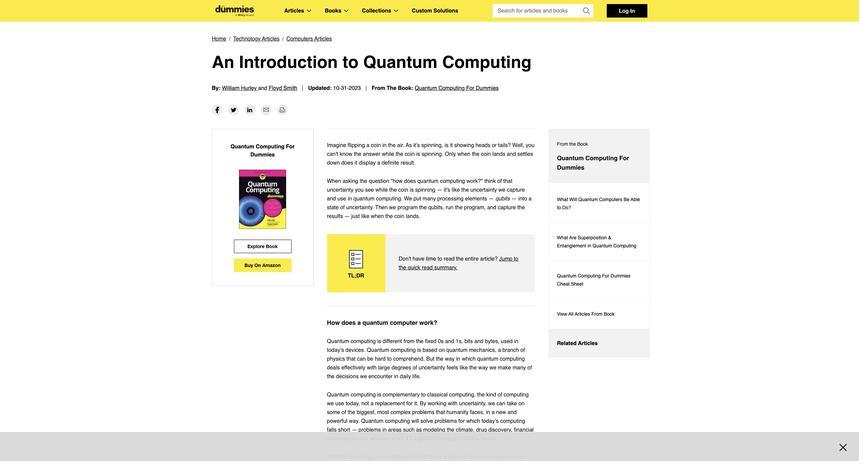 Task type: vqa. For each thing, say whether or not it's contained in the screenshot.
out
no



Task type: describe. For each thing, give the bounding box(es) containing it.
quantum inside what will quantum computers be able to do?
[[578, 197, 598, 203]]

book:
[[398, 85, 413, 91]]

computing up devices.
[[351, 339, 376, 345]]

program
[[398, 205, 418, 211]]

technology articles
[[233, 36, 280, 42]]

related articles button
[[549, 330, 650, 358]]

effectively
[[341, 365, 365, 372]]

flipping
[[348, 143, 365, 149]]

quantum down mechanics,
[[477, 357, 498, 363]]

computing inside quantum computing for dummies cheat sheet
[[578, 274, 601, 279]]

we down kind
[[488, 401, 495, 407]]

we
[[404, 196, 412, 202]]

will
[[412, 419, 419, 425]]

and down take
[[508, 410, 517, 416]]

computing inside what are superposition & entanglement in quantum computing
[[614, 244, 636, 249]]

1 horizontal spatial problems
[[412, 410, 435, 416]]

coin down the heads at top
[[481, 151, 491, 157]]

quantum computing for dummies cheat sheet
[[557, 274, 631, 287]]

articles inside "view all articles from book" 'link'
[[575, 312, 590, 317]]

bits
[[465, 339, 473, 345]]

computing up the comprehend.
[[391, 348, 416, 354]]

0 horizontal spatial for
[[406, 401, 413, 407]]

quantum up spinning
[[417, 178, 439, 185]]

daily
[[400, 374, 411, 380]]

elements
[[465, 196, 487, 202]]

lands.
[[406, 214, 420, 220]]

and left floyd
[[258, 85, 267, 91]]

run for qubits,
[[446, 205, 454, 211]]

tails?
[[498, 143, 511, 149]]

run for computers
[[518, 455, 525, 461]]

entire
[[465, 256, 479, 262]]

the inside quantum computing for dummies tab
[[569, 142, 576, 147]]

computing,
[[449, 393, 476, 399]]

of inside when asking the question "how does quantum computing work?" think of that uncertainty you see while the coin is spinning — it's like the uncertainty we capture and use in quantum computing. we put many processing elements —
[[497, 178, 502, 185]]

like inside quantum computing is different from the fixed 0s and 1s, bits and bytes, used in today's devices. quantum computing is based on quantum mechanics, a branch of physics that can be hard to comprehend. but the way in which quantum computing deals effectively with large degrees of uncertainty feels like the way we make many of the decisions we encounter in daily life.
[[460, 365, 468, 372]]

and this technology is just getting started. many advanced quantum computers run
[[327, 455, 527, 462]]

use inside the quantum computing is complementary to classical computing, the kind of computing we use today, not a replacement for it. by working with uncertainty, we can take on some of the biggest, most complex problems that humanity faces, in a new and powerful way. quantum computing will solve problems for which today's computing falls short — problems in areas such as modeling the climate, drug discovery, financial optimization, and whether or not it's a good morning to launch a rocket.
[[335, 401, 344, 407]]

1 vertical spatial it
[[355, 160, 357, 166]]

result.
[[401, 160, 416, 166]]

degrees
[[392, 365, 411, 372]]

for inside quantum computing for dummies tab
[[619, 155, 629, 162]]

1 vertical spatial for
[[458, 419, 465, 425]]

2 horizontal spatial uncertainty
[[470, 187, 497, 193]]

and
[[327, 455, 337, 461]]

article?
[[480, 256, 498, 262]]

entanglement
[[557, 244, 586, 249]]

into
[[518, 196, 527, 202]]

coin down as
[[405, 151, 415, 157]]

we inside — into a state of uncertainty. then we program the qubits, run the program, and capture the results — just like when the coin lands.
[[389, 205, 396, 211]]

lands
[[492, 151, 505, 157]]

0 horizontal spatial quantum computing for dummies
[[231, 144, 295, 158]]

mechanics,
[[469, 348, 496, 354]]

a inside — into a state of uncertainty. then we program the qubits, run the program, and capture the results — just like when the coin lands.
[[529, 196, 532, 202]]

explore book link
[[234, 240, 291, 254]]

capture inside — into a state of uncertainty. then we program the qubits, run the program, and capture the results — just like when the coin lands.
[[498, 205, 516, 211]]

computing up today,
[[351, 393, 376, 399]]

display
[[359, 160, 376, 166]]

0 horizontal spatial uncertainty
[[327, 187, 353, 193]]

or inside the quantum computing is complementary to classical computing, the kind of computing we use today, not a replacement for it. by working with uncertainty, we can take on some of the biggest, most complex problems that humanity faces, in a new and powerful way. quantum computing will solve problems for which today's computing falls short — problems in areas such as modeling the climate, drug discovery, financial optimization, and whether or not it's a good morning to launch a rocket.
[[390, 437, 395, 443]]

don't have time to read the entire article?
[[399, 256, 499, 262]]

branch
[[502, 348, 519, 354]]

is left based
[[417, 348, 421, 354]]

10-
[[333, 85, 341, 91]]

0 vertical spatial computers
[[287, 36, 313, 42]]

do?
[[562, 205, 571, 211]]

complex
[[391, 410, 411, 416]]

to left launch
[[453, 437, 457, 443]]

you inside when asking the question "how does quantum computing work?" think of that uncertainty you see while the coin is spinning — it's like the uncertainty we capture and use in quantum computing. we put many processing elements —
[[355, 187, 364, 193]]

dummies inside quantum computing for dummies cheat sheet
[[611, 274, 631, 279]]

for inside quantum computing for dummies cheat sheet
[[602, 274, 609, 279]]

from
[[404, 339, 415, 345]]

processing
[[437, 196, 464, 202]]

short
[[338, 428, 350, 434]]

results
[[327, 214, 343, 220]]

with inside the quantum computing is complementary to classical computing, the kind of computing we use today, not a replacement for it. by working with uncertainty, we can take on some of the biggest, most complex problems that humanity faces, in a new and powerful way. quantum computing will solve problems for which today's computing falls short — problems in areas such as modeling the climate, drug discovery, financial optimization, and whether or not it's a good morning to launch a rocket.
[[448, 401, 458, 407]]

to right time
[[438, 256, 442, 262]]

of right kind
[[498, 393, 502, 399]]

put
[[414, 196, 421, 202]]

in inside the imagine flipping a coin in the air. as it's spinning, is it showing heads or tails? well, you can't know the answer while the coin is spinning. only when the coin lands and settles down does it display a definite result.
[[382, 143, 387, 149]]

buy
[[245, 263, 253, 269]]

from the book: quantum computing for dummies
[[372, 85, 499, 91]]

to inside what will quantum computers be able to do?
[[557, 205, 561, 211]]

uncertainty.
[[346, 205, 374, 211]]

what will quantum computers be able to do?
[[557, 197, 640, 211]]

of right branch
[[521, 348, 525, 354]]

it.
[[414, 401, 418, 407]]

this
[[338, 455, 347, 461]]

a left new
[[492, 410, 495, 416]]

today's inside the quantum computing is complementary to classical computing, the kind of computing we use today, not a replacement for it. by working with uncertainty, we can take on some of the biggest, most complex problems that humanity faces, in a new and powerful way. quantum computing will solve problems for which today's computing falls short — problems in areas such as modeling the climate, drug discovery, financial optimization, and whether or not it's a good morning to launch a rocket.
[[482, 419, 499, 425]]

jump to the quick read summary. link
[[399, 256, 518, 271]]

of right "some" at the bottom left of the page
[[342, 410, 346, 416]]

physics
[[327, 357, 345, 363]]

computing up areas
[[385, 419, 410, 425]]

when asking the question "how does quantum computing work?" think of that uncertainty you see while the coin is spinning — it's like the uncertainty we capture and use in quantum computing. we put many processing elements —
[[327, 178, 525, 202]]

kind
[[486, 393, 496, 399]]

and left whether
[[359, 437, 368, 443]]

computing inside when asking the question "how does quantum computing work?" think of that uncertainty you see while the coin is spinning — it's like the uncertainty we capture and use in quantum computing. we put many processing elements —
[[440, 178, 465, 185]]

in right used
[[514, 339, 518, 345]]

large
[[378, 365, 390, 372]]

articles for technology articles
[[262, 36, 280, 42]]

computing.
[[376, 196, 403, 202]]

from the book
[[557, 142, 588, 147]]

2 vertical spatial does
[[342, 320, 356, 327]]

a left good
[[414, 437, 417, 443]]

a up answer
[[366, 143, 369, 149]]

definite
[[382, 160, 399, 166]]

new
[[496, 410, 506, 416]]

many inside when asking the question "how does quantum computing work?" think of that uncertainty you see while the coin is spinning — it's like the uncertainty we capture and use in quantum computing. we put many processing elements —
[[423, 196, 436, 202]]

computing up take
[[504, 393, 529, 399]]

asking
[[343, 178, 358, 185]]

view all articles from book link
[[549, 300, 650, 330]]

updated:
[[308, 85, 332, 91]]

by:
[[212, 85, 221, 91]]

answer
[[363, 151, 380, 157]]

devices.
[[346, 348, 365, 354]]

you inside the imagine flipping a coin in the air. as it's spinning, is it showing heads or tails? well, you can't know the answer while the coin is spinning. only when the coin lands and settles down does it display a definite result.
[[526, 143, 535, 149]]

a down answer
[[377, 160, 380, 166]]

from inside 'link'
[[592, 312, 603, 317]]

able
[[631, 197, 640, 203]]

amazon
[[262, 263, 281, 269]]

is inside and this technology is just getting started. many advanced quantum computers run
[[376, 455, 380, 461]]

work?"
[[467, 178, 483, 185]]

falls
[[327, 428, 337, 434]]

only
[[445, 151, 456, 157]]

quantum computing for dummies tab list
[[549, 129, 650, 360]]

custom solutions link
[[412, 6, 458, 15]]

of right make
[[527, 365, 532, 372]]

explore book
[[247, 244, 278, 250]]

when inside — into a state of uncertainty. then we program the qubits, run the program, and capture the results — just like when the coin lands.
[[371, 214, 384, 220]]

by
[[420, 401, 426, 407]]

buy on amazon
[[245, 263, 281, 269]]

summary.
[[434, 265, 458, 271]]

when inside the imagine flipping a coin in the air. as it's spinning, is it showing heads or tails? well, you can't know the answer while the coin is spinning. only when the coin lands and settles down does it display a definite result.
[[458, 151, 470, 157]]

think
[[484, 178, 496, 185]]

custom solutions
[[412, 8, 458, 14]]

we inside when asking the question "how does quantum computing work?" think of that uncertainty you see while the coin is spinning — it's like the uncertainty we capture and use in quantum computing. we put many processing elements —
[[498, 187, 505, 193]]

heads
[[476, 143, 490, 149]]

see
[[365, 187, 374, 193]]

— left it's
[[437, 187, 442, 193]]

on inside the quantum computing is complementary to classical computing, the kind of computing we use today, not a replacement for it. by working with uncertainty, we can take on some of the biggest, most complex problems that humanity faces, in a new and powerful way. quantum computing will solve problems for which today's computing falls short — problems in areas such as modeling the climate, drug discovery, financial optimization, and whether or not it's a good morning to launch a rocket.
[[519, 401, 525, 407]]

that inside when asking the question "how does quantum computing work?" think of that uncertainty you see while the coin is spinning — it's like the uncertainty we capture and use in quantum computing. we put many processing elements —
[[503, 178, 512, 185]]

sheet
[[571, 282, 583, 287]]

and right 0s
[[445, 339, 454, 345]]

cookie consent banner dialog
[[0, 438, 859, 462]]

to inside quantum computing is different from the fixed 0s and 1s, bits and bytes, used in today's devices. quantum computing is based on quantum mechanics, a branch of physics that can be hard to comprehend. but the way in which quantum computing deals effectively with large degrees of uncertainty feels like the way we make many of the decisions we encounter in daily life.
[[387, 357, 392, 363]]

"how
[[391, 178, 403, 185]]

quantum computing for dummies link
[[415, 85, 499, 91]]

coin inside — into a state of uncertainty. then we program the qubits, run the program, and capture the results — just like when the coin lands.
[[394, 214, 404, 220]]

technology articles link
[[233, 35, 280, 43]]

bytes,
[[485, 339, 499, 345]]

custom
[[412, 8, 432, 14]]

launch
[[459, 437, 475, 443]]

— left the qubits
[[489, 196, 494, 202]]

read for to
[[444, 256, 455, 262]]

technology
[[233, 36, 261, 42]]

be
[[367, 357, 373, 363]]

quantum computing for dummies inside tab
[[557, 155, 629, 171]]

we down effectively
[[360, 374, 367, 380]]

in
[[630, 7, 635, 14]]

quantum computing for dummies tab
[[549, 129, 650, 184]]

log in
[[619, 7, 635, 14]]

— left into on the right top of the page
[[512, 196, 517, 202]]

coin up answer
[[371, 143, 381, 149]]

climate,
[[456, 428, 475, 434]]

in right faces,
[[486, 410, 490, 416]]

31-
[[341, 85, 349, 91]]

areas
[[388, 428, 402, 434]]



Task type: locate. For each thing, give the bounding box(es) containing it.
is up "we"
[[410, 187, 414, 193]]

well,
[[512, 143, 524, 149]]

quantum down the 1s,
[[446, 348, 468, 354]]

not
[[362, 401, 369, 407], [397, 437, 404, 443]]

spinning.
[[422, 151, 443, 157]]

hard
[[375, 357, 386, 363]]

coin inside when asking the question "how does quantum computing work?" think of that uncertainty you see while the coin is spinning — it's like the uncertainty we capture and use in quantum computing. we put many processing elements —
[[398, 187, 408, 193]]

to left do? at the right
[[557, 205, 561, 211]]

is left the spinning.
[[416, 151, 420, 157]]

many inside quantum computing is different from the fixed 0s and 1s, bits and bytes, used in today's devices. quantum computing is based on quantum mechanics, a branch of physics that can be hard to comprehend. but the way in which quantum computing deals effectively with large degrees of uncertainty feels like the way we make many of the decisions we encounter in daily life.
[[513, 365, 526, 372]]

computing
[[440, 178, 465, 185], [351, 339, 376, 345], [391, 348, 416, 354], [500, 357, 525, 363], [351, 393, 376, 399], [504, 393, 529, 399], [385, 419, 410, 425], [500, 419, 525, 425]]

0 horizontal spatial can
[[357, 357, 366, 363]]

articles inside the technology articles link
[[262, 36, 280, 42]]

the
[[387, 85, 396, 91]]

such
[[403, 428, 415, 434]]

quick
[[408, 265, 420, 271]]

0 horizontal spatial on
[[439, 348, 445, 354]]

1 vertical spatial does
[[404, 178, 416, 185]]

articles inside the 'computers articles' link
[[314, 36, 332, 42]]

superposition
[[578, 235, 607, 241]]

0 vertical spatial use
[[338, 196, 346, 202]]

1 vertical spatial not
[[397, 437, 404, 443]]

just down uncertainty.
[[351, 214, 360, 220]]

1 vertical spatial computers
[[599, 197, 622, 203]]

1 vertical spatial read
[[422, 265, 433, 271]]

advanced
[[443, 455, 467, 461]]

0 vertical spatial from
[[372, 85, 385, 91]]

1 horizontal spatial it's
[[413, 143, 420, 149]]

is inside the quantum computing is complementary to classical computing, the kind of computing we use today, not a replacement for it. by working with uncertainty, we can take on some of the biggest, most complex problems that humanity faces, in a new and powerful way. quantum computing will solve problems for which today's computing falls short — problems in areas such as modeling the climate, drug discovery, financial optimization, and whether or not it's a good morning to launch a rocket.
[[377, 393, 381, 399]]

1 vertical spatial problems
[[435, 419, 457, 425]]

we left make
[[490, 365, 496, 372]]

0 vertical spatial run
[[446, 205, 454, 211]]

hurley
[[241, 85, 257, 91]]

book inside 'link'
[[604, 312, 615, 317]]

uncertainty down but
[[419, 365, 445, 372]]

0 horizontal spatial from
[[372, 85, 385, 91]]

0 vertical spatial it
[[450, 143, 453, 149]]

just left getting
[[381, 455, 390, 461]]

0 vertical spatial while
[[382, 151, 394, 157]]

related articles
[[557, 341, 598, 347]]

how does a quantum computer work?
[[327, 320, 437, 327]]

you left see
[[355, 187, 364, 193]]

is left different
[[377, 339, 381, 345]]

in up uncertainty.
[[348, 196, 352, 202]]

0 horizontal spatial many
[[423, 196, 436, 202]]

it's
[[444, 187, 450, 193]]

in inside when asking the question "how does quantum computing work?" think of that uncertainty you see while the coin is spinning — it's like the uncertainty we capture and use in quantum computing. we put many processing elements —
[[348, 196, 352, 202]]

0 horizontal spatial way
[[445, 357, 455, 363]]

1 horizontal spatial today's
[[482, 419, 499, 425]]

can left be
[[357, 357, 366, 363]]

view all articles from book
[[557, 312, 615, 317]]

1 vertical spatial can
[[497, 401, 505, 407]]

in up feels
[[456, 357, 460, 363]]

1 vertical spatial with
[[448, 401, 458, 407]]

2 vertical spatial from
[[592, 312, 603, 317]]

complementary
[[383, 393, 420, 399]]

Search for articles and books text field
[[493, 4, 580, 18]]

what for what are superposition & entanglement in quantum computing
[[557, 235, 568, 241]]

william
[[222, 85, 240, 91]]

that inside the quantum computing is complementary to classical computing, the kind of computing we use today, not a replacement for it. by working with uncertainty, we can take on some of the biggest, most complex problems that humanity faces, in a new and powerful way. quantum computing will solve problems for which today's computing falls short — problems in areas such as modeling the climate, drug discovery, financial optimization, and whether or not it's a good morning to launch a rocket.
[[436, 410, 445, 416]]

what inside what will quantum computers be able to do?
[[557, 197, 568, 203]]

what are superposition & entanglement in quantum computing
[[557, 235, 636, 249]]

from for from the book: quantum computing for dummies
[[372, 85, 385, 91]]

updated: 10-31-2023
[[308, 85, 361, 91]]

what inside what are superposition & entanglement in quantum computing
[[557, 235, 568, 241]]

what left are
[[557, 235, 568, 241]]

0 vertical spatial you
[[526, 143, 535, 149]]

financial
[[514, 428, 534, 434]]

0 vertical spatial that
[[503, 178, 512, 185]]

0 vertical spatial or
[[492, 143, 497, 149]]

1 horizontal spatial uncertainty
[[419, 365, 445, 372]]

and down 'tails?'
[[507, 151, 516, 157]]

1 vertical spatial just
[[381, 455, 390, 461]]

0 vertical spatial today's
[[327, 348, 344, 354]]

with inside quantum computing is different from the fixed 0s and 1s, bits and bytes, used in today's devices. quantum computing is based on quantum mechanics, a branch of physics that can be hard to comprehend. but the way in which quantum computing deals effectively with large degrees of uncertainty feels like the way we make many of the decisions we encounter in daily life.
[[367, 365, 377, 372]]

while up definite at left top
[[382, 151, 394, 157]]

on
[[254, 263, 261, 269]]

0 horizontal spatial computers
[[287, 36, 313, 42]]

and inside — into a state of uncertainty. then we program the qubits, run the program, and capture the results — just like when the coin lands.
[[487, 205, 496, 211]]

in inside what are superposition & entanglement in quantum computing
[[588, 244, 591, 249]]

like inside — into a state of uncertainty. then we program the qubits, run the program, and capture the results — just like when the coin lands.
[[361, 214, 369, 220]]

1 horizontal spatial that
[[436, 410, 445, 416]]

some
[[327, 410, 340, 416]]

down
[[327, 160, 340, 166]]

open article categories image
[[307, 9, 311, 12]]

spinning,
[[421, 143, 443, 149]]

problems
[[412, 410, 435, 416], [435, 419, 457, 425], [359, 428, 381, 434]]

which inside the quantum computing is complementary to classical computing, the kind of computing we use today, not a replacement for it. by working with uncertainty, we can take on some of the biggest, most complex problems that humanity faces, in a new and powerful way. quantum computing will solve problems for which today's computing falls short — problems in areas such as modeling the climate, drug discovery, financial optimization, and whether or not it's a good morning to launch a rocket.
[[466, 419, 480, 425]]

is up only
[[445, 143, 449, 149]]

use inside when asking the question "how does quantum computing work?" think of that uncertainty you see while the coin is spinning — it's like the uncertainty we capture and use in quantum computing. we put many processing elements —
[[338, 196, 346, 202]]

2 horizontal spatial from
[[592, 312, 603, 317]]

0 vertical spatial it's
[[413, 143, 420, 149]]

does right "how
[[404, 178, 416, 185]]

dummies inside tab
[[557, 164, 585, 171]]

0 vertical spatial just
[[351, 214, 360, 220]]

a inside quantum computing is different from the fixed 0s and 1s, bits and bytes, used in today's devices. quantum computing is based on quantum mechanics, a branch of physics that can be hard to comprehend. but the way in which quantum computing deals effectively with large degrees of uncertainty feels like the way we make many of the decisions we encounter in daily life.
[[498, 348, 501, 354]]

related articles tab
[[549, 330, 650, 358]]

1 vertical spatial like
[[361, 214, 369, 220]]

1 vertical spatial run
[[518, 455, 525, 461]]

we up "some" at the bottom left of the page
[[327, 401, 334, 407]]

1 vertical spatial use
[[335, 401, 344, 407]]

of right the state
[[340, 205, 345, 211]]

home
[[212, 36, 226, 42]]

like down uncertainty.
[[361, 214, 369, 220]]

— right results
[[344, 214, 350, 220]]

1 horizontal spatial book
[[577, 142, 588, 147]]

1 horizontal spatial from
[[557, 142, 568, 147]]

0 horizontal spatial or
[[390, 437, 395, 443]]

1 horizontal spatial it
[[450, 143, 453, 149]]

which inside quantum computing is different from the fixed 0s and 1s, bits and bytes, used in today's devices. quantum computing is based on quantum mechanics, a branch of physics that can be hard to comprehend. but the way in which quantum computing deals effectively with large degrees of uncertainty feels like the way we make many of the decisions we encounter in daily life.
[[462, 357, 476, 363]]

open book categories image
[[344, 9, 349, 12]]

quantum
[[363, 52, 438, 72], [415, 85, 437, 91], [231, 144, 254, 150], [557, 155, 584, 162], [578, 197, 598, 203], [593, 244, 612, 249], [557, 274, 577, 279], [327, 339, 349, 345], [367, 348, 389, 354], [327, 393, 349, 399], [361, 419, 384, 425]]

or inside the imagine flipping a coin in the air. as it's spinning, is it showing heads or tails? well, you can't know the answer while the coin is spinning. only when the coin lands and settles down does it display a definite result.
[[492, 143, 497, 149]]

0 horizontal spatial run
[[446, 205, 454, 211]]

which down faces,
[[466, 419, 480, 425]]

read
[[444, 256, 455, 262], [422, 265, 433, 271]]

run
[[446, 205, 454, 211], [518, 455, 525, 461]]

that inside quantum computing is different from the fixed 0s and 1s, bits and bytes, used in today's devices. quantum computing is based on quantum mechanics, a branch of physics that can be hard to comprehend. but the way in which quantum computing deals effectively with large degrees of uncertainty feels like the way we make many of the decisions we encounter in daily life.
[[347, 357, 356, 363]]

0 vertical spatial not
[[362, 401, 369, 407]]

1 horizontal spatial can
[[497, 401, 505, 407]]

1 horizontal spatial quantum computing for dummies
[[557, 155, 629, 171]]

quantum inside what are superposition & entanglement in quantum computing
[[593, 244, 612, 249]]

a left branch
[[498, 348, 501, 354]]

quantum inside tab
[[557, 155, 584, 162]]

we down computing.
[[389, 205, 396, 211]]

introduction
[[239, 52, 338, 72]]

like right it's
[[452, 187, 460, 193]]

0 horizontal spatial that
[[347, 357, 356, 363]]

does inside the imagine flipping a coin in the air. as it's spinning, is it showing heads or tails? well, you can't know the answer while the coin is spinning. only when the coin lands and settles down does it display a definite result.
[[341, 160, 353, 166]]

we
[[498, 187, 505, 193], [389, 205, 396, 211], [490, 365, 496, 372], [360, 374, 367, 380], [327, 401, 334, 407], [488, 401, 495, 407]]

1 what from the top
[[557, 197, 568, 203]]

0 horizontal spatial just
[[351, 214, 360, 220]]

solutions
[[434, 8, 458, 14]]

2 vertical spatial like
[[460, 365, 468, 372]]

group
[[493, 4, 593, 18]]

on down 0s
[[439, 348, 445, 354]]

0 horizontal spatial today's
[[327, 348, 344, 354]]

book inside quantum computing for dummies tab
[[577, 142, 588, 147]]

for left it.
[[406, 401, 413, 407]]

classical
[[427, 393, 448, 399]]

1 vertical spatial or
[[390, 437, 395, 443]]

2 vertical spatial that
[[436, 410, 445, 416]]

quantum up different
[[363, 320, 388, 327]]

take
[[507, 401, 517, 407]]

articles right related
[[578, 341, 598, 347]]

2 vertical spatial book
[[604, 312, 615, 317]]

time
[[426, 256, 436, 262]]

is
[[445, 143, 449, 149], [416, 151, 420, 157], [410, 187, 414, 193], [377, 339, 381, 345], [417, 348, 421, 354], [377, 393, 381, 399], [376, 455, 380, 461]]

1 vertical spatial today's
[[482, 419, 499, 425]]

run right "computers"
[[518, 455, 525, 461]]

quantum up uncertainty.
[[353, 196, 375, 202]]

0 horizontal spatial not
[[362, 401, 369, 407]]

the inside the jump to the quick read summary.
[[399, 265, 406, 271]]

coin down program
[[394, 214, 404, 220]]

1 horizontal spatial way
[[478, 365, 488, 372]]

problems up the modeling
[[435, 419, 457, 425]]

settles
[[517, 151, 533, 157]]

from inside quantum computing for dummies tab
[[557, 142, 568, 147]]

0 vertical spatial way
[[445, 357, 455, 363]]

1 vertical spatial it's
[[406, 437, 412, 443]]

today's inside quantum computing is different from the fixed 0s and 1s, bits and bytes, used in today's devices. quantum computing is based on quantum mechanics, a branch of physics that can be hard to comprehend. but the way in which quantum computing deals effectively with large degrees of uncertainty feels like the way we make many of the decisions we encounter in daily life.
[[327, 348, 344, 354]]

1 vertical spatial while
[[375, 187, 388, 193]]

0 horizontal spatial read
[[422, 265, 433, 271]]

0 vertical spatial when
[[458, 151, 470, 157]]

articles for computers articles
[[314, 36, 332, 42]]

on inside quantum computing is different from the fixed 0s and 1s, bits and bytes, used in today's devices. quantum computing is based on quantum mechanics, a branch of physics that can be hard to comprehend. but the way in which quantum computing deals effectively with large degrees of uncertainty feels like the way we make many of the decisions we encounter in daily life.
[[439, 348, 445, 354]]

like right feels
[[460, 365, 468, 372]]

1 vertical spatial capture
[[498, 205, 516, 211]]

0 horizontal spatial with
[[367, 365, 377, 372]]

0 vertical spatial read
[[444, 256, 455, 262]]

1 horizontal spatial for
[[458, 419, 465, 425]]

capture inside when asking the question "how does quantum computing work?" think of that uncertainty you see while the coin is spinning — it's like the uncertainty we capture and use in quantum computing. we put many processing elements —
[[507, 187, 525, 193]]

1 vertical spatial from
[[557, 142, 568, 147]]

1 horizontal spatial not
[[397, 437, 404, 443]]

1 vertical spatial on
[[519, 401, 525, 407]]

it's inside the quantum computing is complementary to classical computing, the kind of computing we use today, not a replacement for it. by working with uncertainty, we can take on some of the biggest, most complex problems that humanity faces, in a new and powerful way. quantum computing will solve problems for which today's computing falls short — problems in areas such as modeling the climate, drug discovery, financial optimization, and whether or not it's a good morning to launch a rocket.
[[406, 437, 412, 443]]

1 horizontal spatial on
[[519, 401, 525, 407]]

capture up into on the right top of the page
[[507, 187, 525, 193]]

feels
[[447, 365, 458, 372]]

quantum computing is different from the fixed 0s and 1s, bits and bytes, used in today's devices. quantum computing is based on quantum mechanics, a branch of physics that can be hard to comprehend. but the way in which quantum computing deals effectively with large degrees of uncertainty feels like the way we make many of the decisions we encounter in daily life.
[[327, 339, 532, 380]]

0 horizontal spatial book
[[266, 244, 278, 250]]

a down drug at the bottom right
[[476, 437, 479, 443]]

is inside when asking the question "how does quantum computing work?" think of that uncertainty you see while the coin is spinning — it's like the uncertainty we capture and use in quantum computing. we put many processing elements —
[[410, 187, 414, 193]]

computers articles link
[[287, 35, 332, 43]]

computers articles
[[287, 36, 332, 42]]

today's up physics at the bottom left
[[327, 348, 344, 354]]

read for quick
[[422, 265, 433, 271]]

with up humanity
[[448, 401, 458, 407]]

0 vertical spatial many
[[423, 196, 436, 202]]

imagine flipping a coin in the air. as it's spinning, is it showing heads or tails? well, you can't know the answer while the coin is spinning. only when the coin lands and settles down does it display a definite result.
[[327, 143, 535, 166]]

just inside and this technology is just getting started. many advanced quantum computers run
[[381, 455, 390, 461]]

computing up it's
[[440, 178, 465, 185]]

of up life. on the left of page
[[413, 365, 417, 372]]

is up the replacement
[[377, 393, 381, 399]]

can
[[357, 357, 366, 363], [497, 401, 505, 407]]

that up effectively
[[347, 357, 356, 363]]

read inside the jump to the quick read summary.
[[422, 265, 433, 271]]

run inside and this technology is just getting started. many advanced quantum computers run
[[518, 455, 525, 461]]

is right technology
[[376, 455, 380, 461]]

0 vertical spatial what
[[557, 197, 568, 203]]

coin up "we"
[[398, 187, 408, 193]]

0 vertical spatial book
[[577, 142, 588, 147]]

problems down by
[[412, 410, 435, 416]]

while inside the imagine flipping a coin in the air. as it's spinning, is it showing heads or tails? well, you can't know the answer while the coin is spinning. only when the coin lands and settles down does it display a definite result.
[[382, 151, 394, 157]]

what
[[557, 197, 568, 203], [557, 235, 568, 241]]

biggest,
[[357, 410, 376, 416]]

0 vertical spatial for
[[406, 401, 413, 407]]

open collections list image
[[394, 9, 398, 12]]

it up only
[[450, 143, 453, 149]]

1 vertical spatial book
[[266, 244, 278, 250]]

—
[[437, 187, 442, 193], [489, 196, 494, 202], [512, 196, 517, 202], [344, 214, 350, 220], [352, 428, 357, 434]]

it's down such
[[406, 437, 412, 443]]

you
[[526, 143, 535, 149], [355, 187, 364, 193]]

2 horizontal spatial problems
[[435, 419, 457, 425]]

to right "jump"
[[514, 256, 518, 262]]

an introduction to quantum computing
[[212, 52, 532, 72]]

today,
[[346, 401, 360, 407]]

when down then
[[371, 214, 384, 220]]

while inside when asking the question "how does quantum computing work?" think of that uncertainty you see while the coin is spinning — it's like the uncertainty we capture and use in quantum computing. we put many processing elements —
[[375, 187, 388, 193]]

1 vertical spatial when
[[371, 214, 384, 220]]

discovery,
[[488, 428, 512, 434]]

good
[[418, 437, 430, 443]]

computers left be
[[599, 197, 622, 203]]

1 horizontal spatial when
[[458, 151, 470, 157]]

1 vertical spatial that
[[347, 357, 356, 363]]

make
[[498, 365, 511, 372]]

just inside — into a state of uncertainty. then we program the qubits, run the program, and capture the results — just like when the coin lands.
[[351, 214, 360, 220]]

0 horizontal spatial it's
[[406, 437, 412, 443]]

to inside the jump to the quick read summary.
[[514, 256, 518, 262]]

a up biggest,
[[371, 401, 374, 407]]

the
[[569, 142, 576, 147], [388, 143, 396, 149], [354, 151, 361, 157], [396, 151, 403, 157], [472, 151, 480, 157], [360, 178, 367, 185], [389, 187, 397, 193], [461, 187, 469, 193], [419, 205, 427, 211], [455, 205, 463, 211], [517, 205, 525, 211], [385, 214, 393, 220], [456, 256, 464, 262], [399, 265, 406, 271], [416, 339, 424, 345], [436, 357, 444, 363], [469, 365, 477, 372], [327, 374, 335, 380], [477, 393, 485, 399], [348, 410, 355, 416], [447, 428, 454, 434]]

we up the qubits
[[498, 187, 505, 193]]

1 vertical spatial you
[[355, 187, 364, 193]]

quantum down rocket.
[[468, 455, 489, 461]]

does right how
[[342, 320, 356, 327]]

— down way.
[[352, 428, 357, 434]]

but
[[426, 357, 435, 363]]

quantum inside and this technology is just getting started. many advanced quantum computers run
[[468, 455, 489, 461]]

1 horizontal spatial run
[[518, 455, 525, 461]]

then
[[375, 205, 388, 211]]

logo image
[[212, 5, 257, 16]]

0 horizontal spatial problems
[[359, 428, 381, 434]]

can inside the quantum computing is complementary to classical computing, the kind of computing we use today, not a replacement for it. by working with uncertainty, we can take on some of the biggest, most complex problems that humanity faces, in a new and powerful way. quantum computing will solve problems for which today's computing falls short — problems in areas such as modeling the climate, drug discovery, financial optimization, and whether or not it's a good morning to launch a rocket.
[[497, 401, 505, 407]]

does inside when asking the question "how does quantum computing work?" think of that uncertainty you see while the coin is spinning — it's like the uncertainty we capture and use in quantum computing. we put many processing elements —
[[404, 178, 416, 185]]

articles right technology
[[262, 36, 280, 42]]

know
[[340, 151, 352, 157]]

computers up introduction
[[287, 36, 313, 42]]

to up 2023
[[343, 52, 359, 72]]

computers inside what will quantum computers be able to do?
[[599, 197, 622, 203]]

as
[[416, 428, 422, 434]]

computing up the financial
[[500, 419, 525, 425]]

what will quantum computers be able to do? link
[[549, 185, 650, 223]]

uncertainty inside quantum computing is different from the fixed 0s and 1s, bits and bytes, used in today's devices. quantum computing is based on quantum mechanics, a branch of physics that can be hard to comprehend. but the way in which quantum computing deals effectively with large degrees of uncertainty feels like the way we make many of the decisions we encounter in daily life.
[[419, 365, 445, 372]]

log
[[619, 7, 629, 14]]

1 vertical spatial which
[[466, 419, 480, 425]]

articles for related articles
[[578, 341, 598, 347]]

on right take
[[519, 401, 525, 407]]

what for what will quantum computers be able to do?
[[557, 197, 568, 203]]

quantum inside quantum computing for dummies cheat sheet
[[557, 274, 577, 279]]

today's
[[327, 348, 344, 354], [482, 419, 499, 425]]

way up feels
[[445, 357, 455, 363]]

2 what from the top
[[557, 235, 568, 241]]

you up 'settles'
[[526, 143, 535, 149]]

to up by
[[421, 393, 426, 399]]

for
[[466, 85, 474, 91], [286, 144, 295, 150], [619, 155, 629, 162], [602, 274, 609, 279]]

can up new
[[497, 401, 505, 407]]

that right think
[[503, 178, 512, 185]]

2 horizontal spatial book
[[604, 312, 615, 317]]

— inside the quantum computing is complementary to classical computing, the kind of computing we use today, not a replacement for it. by working with uncertainty, we can take on some of the biggest, most complex problems that humanity faces, in a new and powerful way. quantum computing will solve problems for which today's computing falls short — problems in areas such as modeling the climate, drug discovery, financial optimization, and whether or not it's a good morning to launch a rocket.
[[352, 428, 357, 434]]

humanity
[[447, 410, 469, 416]]

or up lands in the top right of the page
[[492, 143, 497, 149]]

and up mechanics,
[[474, 339, 484, 345]]

like inside when asking the question "how does quantum computing work?" think of that uncertainty you see while the coin is spinning — it's like the uncertainty we capture and use in quantum computing. we put many processing elements —
[[452, 187, 460, 193]]

with
[[367, 365, 377, 372], [448, 401, 458, 407]]

1 vertical spatial way
[[478, 365, 488, 372]]

1 horizontal spatial read
[[444, 256, 455, 262]]

fixed
[[425, 339, 437, 345]]

2 horizontal spatial that
[[503, 178, 512, 185]]

read down time
[[422, 265, 433, 271]]

to
[[343, 52, 359, 72], [557, 205, 561, 211], [438, 256, 442, 262], [514, 256, 518, 262], [387, 357, 392, 363], [421, 393, 426, 399], [453, 437, 457, 443]]

floyd smith link
[[269, 85, 297, 91]]

0 horizontal spatial it
[[355, 160, 357, 166]]

can inside quantum computing is different from the fixed 0s and 1s, bits and bytes, used in today's devices. quantum computing is based on quantum mechanics, a branch of physics that can be hard to comprehend. but the way in which quantum computing deals effectively with large degrees of uncertainty feels like the way we make many of the decisions we encounter in daily life.
[[357, 357, 366, 363]]

smith
[[284, 85, 297, 91]]

— into a state of uncertainty. then we program the qubits, run the program, and capture the results — just like when the coin lands.
[[327, 196, 532, 220]]

1 vertical spatial what
[[557, 235, 568, 241]]

0 vertical spatial can
[[357, 357, 366, 363]]

when down the showing
[[458, 151, 470, 157]]

computing down branch
[[500, 357, 525, 363]]

run inside — into a state of uncertainty. then we program the qubits, run the program, and capture the results — just like when the coin lands.
[[446, 205, 454, 211]]

in left air.
[[382, 143, 387, 149]]

uncertainty down when
[[327, 187, 353, 193]]

0 vertical spatial capture
[[507, 187, 525, 193]]

and inside the imagine flipping a coin in the air. as it's spinning, is it showing heads or tails? well, you can't know the answer while the coin is spinning. only when the coin lands and settles down does it display a definite result.
[[507, 151, 516, 157]]

just
[[351, 214, 360, 220], [381, 455, 390, 461]]

showing
[[454, 143, 474, 149]]

jump to the quick read summary.
[[399, 256, 518, 271]]

2 vertical spatial problems
[[359, 428, 381, 434]]

0 horizontal spatial you
[[355, 187, 364, 193]]

0 vertical spatial problems
[[412, 410, 435, 416]]

articles left the open article categories image
[[284, 8, 304, 14]]

what up do? at the right
[[557, 197, 568, 203]]

replacement
[[375, 401, 405, 407]]

by: william hurley and floyd smith
[[212, 85, 297, 91]]

of inside — into a state of uncertainty. then we program the qubits, run the program, and capture the results — just like when the coin lands.
[[340, 205, 345, 211]]

optimization,
[[327, 437, 357, 443]]

it's right as
[[413, 143, 420, 149]]

in up whether
[[382, 428, 387, 434]]

computing inside tab
[[586, 155, 618, 162]]

1 horizontal spatial you
[[526, 143, 535, 149]]

which down mechanics,
[[462, 357, 476, 363]]

computers
[[491, 455, 516, 461]]

0 vertical spatial like
[[452, 187, 460, 193]]

0s
[[438, 339, 444, 345]]

in down superposition
[[588, 244, 591, 249]]

articles inside related articles button
[[578, 341, 598, 347]]

0 vertical spatial on
[[439, 348, 445, 354]]

many right make
[[513, 365, 526, 372]]

it left the display
[[355, 160, 357, 166]]

0 vertical spatial does
[[341, 160, 353, 166]]

book image image
[[239, 170, 286, 229]]

a right how
[[357, 320, 361, 327]]

it's inside the imagine flipping a coin in the air. as it's spinning, is it showing heads or tails? well, you can't know the answer while the coin is spinning. only when the coin lands and settles down does it display a definite result.
[[413, 143, 420, 149]]

from for from the book
[[557, 142, 568, 147]]

in left the daily
[[394, 374, 398, 380]]

articles right all
[[575, 312, 590, 317]]

0 horizontal spatial when
[[371, 214, 384, 220]]

and inside when asking the question "how does quantum computing work?" think of that uncertainty you see while the coin is spinning — it's like the uncertainty we capture and use in quantum computing. we put many processing elements —
[[327, 196, 336, 202]]

home link
[[212, 35, 226, 43]]

and up the state
[[327, 196, 336, 202]]



